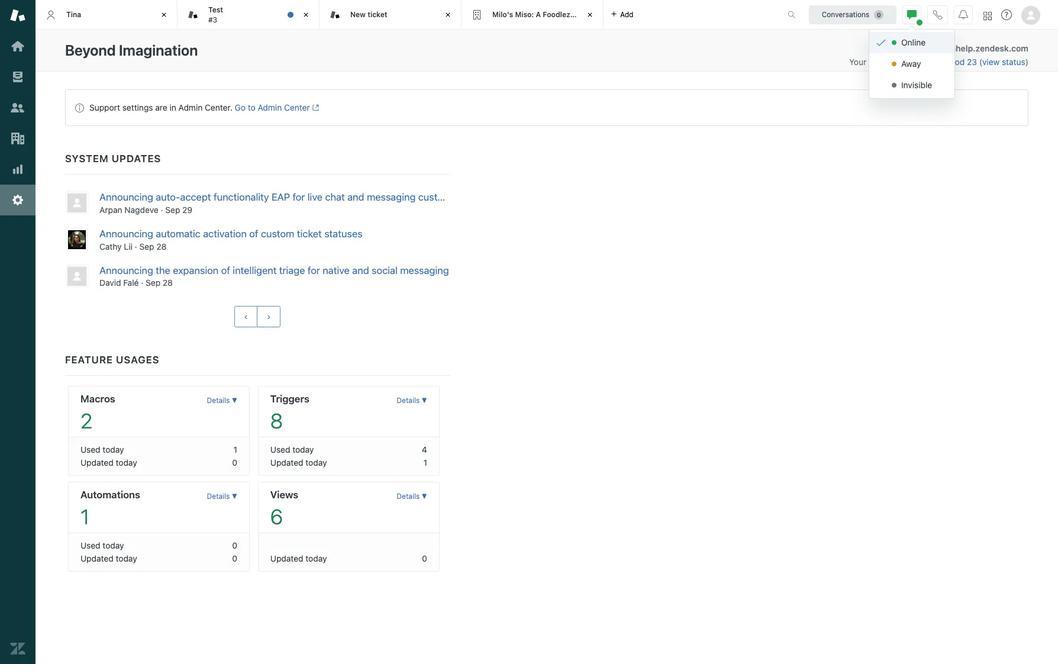 Task type: locate. For each thing, give the bounding box(es) containing it.
2 announcing from the top
[[99, 228, 153, 240]]

pod 23 link
[[951, 57, 980, 67]]

2 close image from the left
[[300, 9, 312, 21]]

details ▼ for 2
[[207, 396, 237, 405]]

tina tab
[[36, 0, 178, 30]]

updated for 1
[[81, 554, 114, 564]]

0 for 1
[[232, 554, 237, 564]]

cathy lii
[[99, 241, 133, 251]]

0
[[232, 458, 237, 468], [232, 541, 237, 551], [232, 554, 237, 564], [422, 554, 427, 564]]

updated down automations 1
[[81, 554, 114, 564]]

sep 28 right lii at top left
[[139, 241, 167, 251]]

status
[[65, 89, 1029, 126]]

status containing support settings are in admin center.
[[65, 89, 1029, 126]]

updated today up views
[[271, 458, 327, 468]]

sep down the
[[146, 278, 161, 288]]

updated today for 8
[[271, 458, 327, 468]]

1 for used today
[[234, 445, 237, 455]]

updated
[[81, 458, 114, 468], [271, 458, 304, 468], [81, 554, 114, 564], [271, 554, 304, 564]]

sep for the
[[146, 278, 161, 288]]

announcing automatic activation of custom ticket statuses
[[99, 228, 363, 240]]

28
[[156, 241, 167, 251], [163, 278, 173, 288]]

arpan
[[99, 205, 122, 215]]

1 vertical spatial ticket
[[297, 228, 322, 240]]

2 horizontal spatial 1
[[424, 458, 427, 468]]

6
[[271, 505, 283, 529]]

close image inside tab
[[300, 9, 312, 21]]

details ▼ for 1
[[207, 492, 237, 501]]

0 for 6
[[422, 554, 427, 564]]

announcing for announcing the expansion of intelligent triage for native and social messaging
[[99, 264, 153, 276]]

admin left center.
[[179, 102, 203, 113]]

updated today down automations 1
[[81, 554, 137, 564]]

close image
[[158, 9, 170, 21], [300, 9, 312, 21], [584, 9, 596, 21]]

button displays agent's chat status as online. image
[[908, 10, 917, 19]]

1 horizontal spatial ticket
[[368, 10, 388, 19]]

1 horizontal spatial of
[[249, 228, 259, 240]]

functionality
[[214, 191, 269, 203]]

0 vertical spatial for
[[293, 191, 305, 203]]

used today down 2 at the bottom
[[81, 445, 124, 455]]

‹
[[244, 312, 248, 322]]

sep down auto-
[[165, 205, 180, 215]]

hosted
[[913, 57, 939, 67]]

1 horizontal spatial in
[[942, 57, 948, 67]]

0 vertical spatial ticket
[[368, 10, 388, 19]]

support settings are in admin center.
[[89, 102, 233, 113]]

sep 28
[[139, 241, 167, 251], [146, 278, 173, 288]]

1 vertical spatial 1
[[424, 458, 427, 468]]

new ticket
[[351, 10, 388, 19]]

today
[[103, 445, 124, 455], [293, 445, 314, 455], [116, 458, 137, 468], [306, 458, 327, 468], [103, 541, 124, 551], [116, 554, 137, 564], [306, 554, 327, 564]]

reporting image
[[10, 162, 25, 177]]

announcing
[[99, 191, 153, 203], [99, 228, 153, 240], [99, 264, 153, 276]]

close image left new
[[300, 9, 312, 21]]

expansion
[[173, 264, 219, 276]]

updated down 6
[[271, 554, 304, 564]]

and
[[348, 191, 365, 203], [352, 264, 369, 276]]

0 vertical spatial of
[[249, 228, 259, 240]]

and right chat
[[348, 191, 365, 203]]

› button
[[257, 306, 281, 328]]

updated today
[[81, 458, 137, 468], [271, 458, 327, 468], [81, 554, 137, 564], [271, 554, 327, 564]]

close image up imagination
[[158, 9, 170, 21]]

ticket right new
[[368, 10, 388, 19]]

28 down automatic
[[156, 241, 167, 251]]

▼ up 4
[[422, 396, 427, 405]]

0 vertical spatial in
[[942, 57, 948, 67]]

beyond imagination
[[65, 41, 198, 59]]

messaging left customers
[[367, 191, 416, 203]]

tabs tab list
[[36, 0, 776, 30]]

updated today down 6
[[271, 554, 327, 564]]

▼ for 2
[[232, 396, 237, 405]]

1 vertical spatial in
[[170, 102, 176, 113]]

1 horizontal spatial for
[[308, 264, 320, 276]]

2 vertical spatial announcing
[[99, 264, 153, 276]]

close image left add popup button
[[584, 9, 596, 21]]

3 announcing from the top
[[99, 264, 153, 276]]

macros
[[81, 393, 115, 405]]

1 vertical spatial for
[[308, 264, 320, 276]]

0 vertical spatial announcing
[[99, 191, 153, 203]]

▼
[[232, 396, 237, 405], [422, 396, 427, 405], [232, 492, 237, 501], [422, 492, 427, 501]]

in right are
[[170, 102, 176, 113]]

messaging right the social
[[400, 264, 449, 276]]

of left custom
[[249, 228, 259, 240]]

views image
[[10, 69, 25, 85]]

details
[[207, 396, 230, 405], [397, 396, 420, 405], [207, 492, 230, 501], [397, 492, 420, 501]]

macros 2
[[81, 393, 115, 433]]

announcing up lii at top left
[[99, 228, 153, 240]]

conversations
[[822, 10, 870, 19]]

details ▼
[[207, 396, 237, 405], [397, 396, 427, 405], [207, 492, 237, 501], [397, 492, 427, 501]]

used today for 1
[[81, 541, 124, 551]]

used today
[[81, 445, 124, 455], [271, 445, 314, 455], [81, 541, 124, 551]]

announcing auto-accept functionality eap for live chat and messaging customers
[[99, 191, 466, 203]]

center
[[284, 102, 310, 113]]

subsidiary
[[573, 10, 610, 19]]

sep right lii at top left
[[139, 241, 154, 251]]

used today down 8
[[271, 445, 314, 455]]

updated up views
[[271, 458, 304, 468]]

1 vertical spatial 28
[[163, 278, 173, 288]]

get help image
[[1002, 9, 1013, 20]]

ticket
[[368, 10, 388, 19], [297, 228, 322, 240]]

go to admin center
[[235, 102, 310, 113]]

of
[[249, 228, 259, 240], [221, 264, 230, 276]]

1 close image from the left
[[158, 9, 170, 21]]

▼ down 4
[[422, 492, 427, 501]]

1 vertical spatial announcing
[[99, 228, 153, 240]]

1 vertical spatial sep 28
[[146, 278, 173, 288]]

in left pod
[[942, 57, 948, 67]]

1 vertical spatial of
[[221, 264, 230, 276]]

29
[[182, 205, 193, 215]]

updated today up automations
[[81, 458, 137, 468]]

live
[[308, 191, 323, 203]]

are
[[155, 102, 167, 113]]

test
[[208, 5, 223, 14]]

the
[[156, 264, 170, 276]]

2 admin from the left
[[258, 102, 282, 113]]

28 for the
[[163, 278, 173, 288]]

for right triage
[[308, 264, 320, 276]]

sep
[[165, 205, 180, 215], [139, 241, 154, 251], [146, 278, 161, 288]]

zendesk image
[[10, 641, 25, 657]]

0 vertical spatial sep 28
[[139, 241, 167, 251]]

2 horizontal spatial close image
[[584, 9, 596, 21]]

falé
[[123, 278, 139, 288]]

view
[[983, 57, 1000, 67]]

nagdeve
[[125, 205, 159, 215]]

status
[[1003, 57, 1026, 67]]

0 horizontal spatial close image
[[158, 9, 170, 21]]

auto-
[[156, 191, 180, 203]]

close image inside milo's miso: a foodlez subsidiary tab
[[584, 9, 596, 21]]

new
[[351, 10, 366, 19]]

triggers 8
[[271, 393, 310, 433]]

customers
[[419, 191, 466, 203]]

new ticket tab
[[320, 0, 462, 30]]

updated up automations
[[81, 458, 114, 468]]

0 horizontal spatial for
[[293, 191, 305, 203]]

0 for 2
[[232, 458, 237, 468]]

1
[[234, 445, 237, 455], [424, 458, 427, 468], [81, 505, 89, 529]]

system updates
[[65, 153, 161, 165]]

announcing up the arpan nagdeve on the top left of page
[[99, 191, 153, 203]]

messaging
[[367, 191, 416, 203], [400, 264, 449, 276]]

1 vertical spatial sep
[[139, 241, 154, 251]]

for
[[293, 191, 305, 203], [308, 264, 320, 276]]

used today for 2
[[81, 445, 124, 455]]

▼ left triggers
[[232, 396, 237, 405]]

close image inside tina tab
[[158, 9, 170, 21]]

used today down automations 1
[[81, 541, 124, 551]]

4
[[422, 445, 427, 455]]

1 horizontal spatial close image
[[300, 9, 312, 21]]

is
[[905, 57, 911, 67]]

zendesk products image
[[984, 12, 992, 20]]

announcing the expansion of intelligent triage for native and social messaging
[[99, 264, 449, 276]]

zendesk support image
[[10, 8, 25, 23]]

tab
[[178, 0, 320, 30]]

milo's
[[493, 10, 514, 19]]

2 vertical spatial sep
[[146, 278, 161, 288]]

david falé
[[99, 278, 139, 288]]

1 horizontal spatial admin
[[258, 102, 282, 113]]

in
[[942, 57, 948, 67], [170, 102, 176, 113]]

for left live
[[293, 191, 305, 203]]

usages
[[116, 354, 160, 366]]

0 vertical spatial and
[[348, 191, 365, 203]]

0 horizontal spatial 1
[[81, 505, 89, 529]]

and left the social
[[352, 264, 369, 276]]

1 vertical spatial and
[[352, 264, 369, 276]]

updates
[[112, 153, 161, 165]]

triggers
[[271, 393, 310, 405]]

announcing for announcing automatic activation of custom ticket statuses
[[99, 228, 153, 240]]

28 down the
[[163, 278, 173, 288]]

views 6
[[271, 489, 299, 529]]

of left intelligent
[[221, 264, 230, 276]]

3 close image from the left
[[584, 9, 596, 21]]

details ▼ for 6
[[397, 492, 427, 501]]

zendesk
[[869, 57, 902, 67]]

menu
[[869, 29, 956, 99]]

used down automations 1
[[81, 541, 100, 551]]

0 vertical spatial 1
[[234, 445, 237, 455]]

1 horizontal spatial 1
[[234, 445, 237, 455]]

sep for auto-
[[165, 205, 180, 215]]

sep 28 for the
[[146, 278, 173, 288]]

2 vertical spatial 1
[[81, 505, 89, 529]]

▼ for 1
[[232, 492, 237, 501]]

‹ button
[[234, 306, 258, 328]]

david
[[99, 278, 121, 288]]

sep 28 down the
[[146, 278, 173, 288]]

a
[[536, 10, 541, 19]]

used today for 8
[[271, 445, 314, 455]]

used down 2 at the bottom
[[81, 445, 100, 455]]

▼ left views
[[232, 492, 237, 501]]

beyondimaginationhelp .zendesk.com your zendesk is hosted in pod 23 ( view status )
[[850, 43, 1029, 67]]

0 horizontal spatial of
[[221, 264, 230, 276]]

0 horizontal spatial admin
[[179, 102, 203, 113]]

0 vertical spatial sep
[[165, 205, 180, 215]]

ticket right custom
[[297, 228, 322, 240]]

of for intelligent
[[221, 264, 230, 276]]

and for native
[[352, 264, 369, 276]]

get started image
[[10, 38, 25, 54]]

announcing up falé
[[99, 264, 153, 276]]

admin right to
[[258, 102, 282, 113]]

▼ for 6
[[422, 492, 427, 501]]

announcing for announcing auto-accept functionality eap for live chat and messaging customers
[[99, 191, 153, 203]]

ticket inside the new ticket tab
[[368, 10, 388, 19]]

used down 8
[[271, 445, 290, 455]]

online menu item
[[870, 32, 955, 53]]

8
[[271, 409, 283, 433]]

beyondimaginationhelp
[[880, 43, 974, 53]]

0 horizontal spatial in
[[170, 102, 176, 113]]

admin
[[179, 102, 203, 113], [258, 102, 282, 113]]

0 vertical spatial 28
[[156, 241, 167, 251]]

1 announcing from the top
[[99, 191, 153, 203]]

used for 8
[[271, 445, 290, 455]]



Task type: describe. For each thing, give the bounding box(es) containing it.
view status link
[[983, 57, 1026, 67]]

updated today for 6
[[271, 554, 327, 564]]

close image
[[442, 9, 454, 21]]

imagination
[[119, 41, 198, 59]]

system
[[65, 153, 109, 165]]

used for 2
[[81, 445, 100, 455]]

in inside the "beyondimaginationhelp .zendesk.com your zendesk is hosted in pod 23 ( view status )"
[[942, 57, 948, 67]]

tina
[[66, 10, 81, 19]]

0 horizontal spatial ticket
[[297, 228, 322, 240]]

updated today for 1
[[81, 554, 137, 564]]

away
[[902, 59, 922, 69]]

automations 1
[[81, 489, 140, 529]]

add button
[[604, 0, 641, 29]]

social
[[372, 264, 398, 276]]

in inside status
[[170, 102, 176, 113]]

go to admin center link
[[235, 102, 319, 113]]

statuses
[[325, 228, 363, 240]]

details for 2
[[207, 396, 230, 405]]

accept
[[180, 191, 211, 203]]

1 for updated today
[[424, 458, 427, 468]]

arpan nagdeve
[[99, 205, 159, 215]]

milo's miso: a foodlez subsidiary
[[493, 10, 610, 19]]

1 vertical spatial messaging
[[400, 264, 449, 276]]

updated for 6
[[271, 554, 304, 564]]

updated for 8
[[271, 458, 304, 468]]

sep 29
[[165, 205, 193, 215]]

go
[[235, 102, 246, 113]]

tab containing test
[[178, 0, 320, 30]]

views
[[271, 489, 299, 501]]

0 vertical spatial messaging
[[367, 191, 416, 203]]

add
[[621, 10, 634, 19]]

intelligent
[[233, 264, 277, 276]]

of for custom
[[249, 228, 259, 240]]

details ▼ for 8
[[397, 396, 427, 405]]

feature
[[65, 354, 113, 366]]

your
[[850, 57, 867, 67]]

sep 28 for automatic
[[139, 241, 167, 251]]

(opens in a new tab) image
[[310, 104, 319, 111]]

lii
[[124, 241, 133, 251]]

activation
[[203, 228, 247, 240]]

to
[[248, 102, 256, 113]]

feature usages
[[65, 354, 160, 366]]

used for 1
[[81, 541, 100, 551]]

miso:
[[515, 10, 534, 19]]

1 inside automations 1
[[81, 505, 89, 529]]

)
[[1026, 57, 1029, 67]]

cathy
[[99, 241, 122, 251]]

support
[[89, 102, 120, 113]]

sep for automatic
[[139, 241, 154, 251]]

organizations image
[[10, 131, 25, 146]]

details for 6
[[397, 492, 420, 501]]

1 admin from the left
[[179, 102, 203, 113]]

eap
[[272, 191, 290, 203]]

updated for 2
[[81, 458, 114, 468]]

foodlez
[[543, 10, 571, 19]]

▼ for 8
[[422, 396, 427, 405]]

test #3
[[208, 5, 223, 24]]

#3
[[208, 15, 217, 24]]

main element
[[0, 0, 36, 664]]

pod
[[951, 57, 965, 67]]

customers image
[[10, 100, 25, 115]]

conversations button
[[810, 5, 897, 24]]

notifications image
[[959, 10, 969, 19]]

23
[[968, 57, 978, 67]]

28 for automatic
[[156, 241, 167, 251]]

settings
[[122, 102, 153, 113]]

details for 8
[[397, 396, 420, 405]]

online
[[902, 37, 926, 47]]

center.
[[205, 102, 233, 113]]

custom
[[261, 228, 295, 240]]

updated today for 2
[[81, 458, 137, 468]]

2
[[81, 409, 92, 433]]

invisible
[[902, 80, 933, 90]]

automations
[[81, 489, 140, 501]]

.zendesk.com
[[974, 43, 1029, 53]]

and for chat
[[348, 191, 365, 203]]

chat
[[325, 191, 345, 203]]

menu containing online
[[869, 29, 956, 99]]

(
[[980, 57, 983, 67]]

›
[[267, 312, 271, 322]]

triage
[[279, 264, 305, 276]]

milo's miso: a foodlez subsidiary tab
[[462, 0, 610, 30]]

admin image
[[10, 192, 25, 208]]

details for 1
[[207, 492, 230, 501]]

native
[[323, 264, 350, 276]]

close image for tina
[[158, 9, 170, 21]]

beyond
[[65, 41, 116, 59]]

automatic
[[156, 228, 201, 240]]

close image for milo's miso: a foodlez subsidiary
[[584, 9, 596, 21]]



Task type: vqa. For each thing, say whether or not it's contained in the screenshot.


